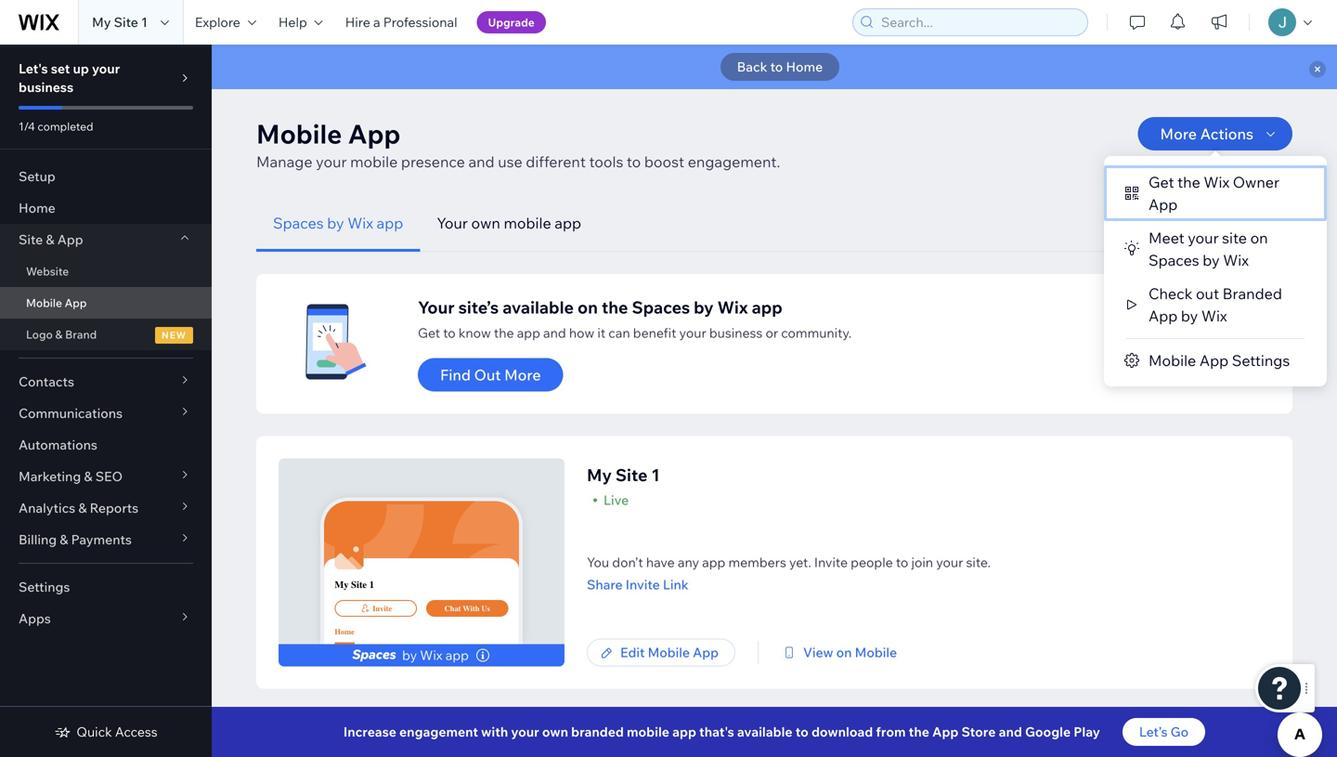 Task type: locate. For each thing, give the bounding box(es) containing it.
1 vertical spatial own
[[542, 724, 569, 740]]

0 horizontal spatial my
[[92, 14, 111, 30]]

marketing
[[19, 468, 81, 485]]

1 horizontal spatial my
[[335, 579, 349, 590]]

0 vertical spatial and
[[469, 152, 495, 171]]

0 vertical spatial spaces
[[273, 214, 324, 232]]

1 horizontal spatial home
[[335, 627, 355, 636]]

1 horizontal spatial business
[[710, 325, 763, 341]]

mobile inside button
[[1149, 351, 1197, 370]]

automations
[[19, 437, 97, 453]]

"my
[[351, 734, 383, 755]]

1 horizontal spatial and
[[544, 325, 566, 341]]

0 vertical spatial mobile
[[350, 152, 398, 171]]

on up how
[[578, 297, 598, 318]]

and left use
[[469, 152, 495, 171]]

2 horizontal spatial and
[[999, 724, 1023, 740]]

app right any
[[703, 554, 726, 570]]

app up or
[[752, 297, 783, 318]]

the up "can"
[[602, 297, 629, 318]]

billing
[[19, 531, 57, 548]]

the right from in the right of the page
[[909, 724, 930, 740]]

to left download
[[796, 724, 809, 740]]

invite
[[815, 554, 848, 570], [626, 576, 660, 593], [373, 604, 392, 613]]

to left join
[[896, 554, 909, 570]]

chat with us
[[445, 604, 490, 613]]

1/4 completed
[[19, 119, 93, 133]]

mobile inside sidebar element
[[26, 296, 62, 310]]

1 vertical spatial and
[[544, 325, 566, 341]]

your
[[92, 60, 120, 77], [316, 152, 347, 171], [1189, 229, 1220, 247], [680, 325, 707, 341], [937, 554, 964, 570], [511, 724, 540, 740]]

0 horizontal spatial let's
[[279, 734, 316, 755]]

mobile right "branded"
[[627, 724, 670, 740]]

settings up apps
[[19, 579, 70, 595]]

spaces down manage
[[273, 214, 324, 232]]

0 horizontal spatial more
[[505, 366, 541, 384]]

2 horizontal spatial home
[[786, 59, 823, 75]]

1 vertical spatial 1
[[652, 465, 660, 485]]

app inside button
[[377, 214, 404, 232]]

website link
[[0, 255, 212, 287]]

2 horizontal spatial invite
[[815, 554, 848, 570]]

professional
[[383, 14, 458, 30]]

branded
[[571, 724, 624, 740]]

0 horizontal spatial get
[[418, 325, 440, 341]]

my
[[92, 14, 111, 30], [587, 465, 612, 485], [335, 579, 349, 590]]

& inside marketing & seo popup button
[[84, 468, 92, 485]]

business left or
[[710, 325, 763, 341]]

let's go
[[1140, 724, 1189, 740]]

1 horizontal spatial get
[[1149, 173, 1175, 191]]

back
[[737, 59, 768, 75]]

more actions
[[1161, 124, 1254, 143]]

to inside your site's available on the spaces by wix app get to know the app and how it can benefit your business or community.
[[443, 325, 456, 341]]

& up website on the top left of page
[[46, 231, 54, 248]]

1 vertical spatial available
[[738, 724, 793, 740]]

spaces inside meet your site on spaces by wix
[[1149, 251, 1200, 269]]

1 vertical spatial more
[[505, 366, 541, 384]]

home inside button
[[786, 59, 823, 75]]

mobile down website on the top left of page
[[26, 296, 62, 310]]

mobile for mobile app manage your mobile presence and use different tools to boost engagement.
[[256, 118, 342, 150]]

more right out
[[505, 366, 541, 384]]

by inside spaces by wix app button
[[327, 214, 344, 232]]

let's left get
[[279, 734, 316, 755]]

invite left the chat
[[373, 604, 392, 613]]

0 horizontal spatial my site 1
[[92, 14, 148, 30]]

to right tools
[[627, 152, 641, 171]]

invite down don't
[[626, 576, 660, 593]]

1 horizontal spatial more
[[1161, 124, 1198, 143]]

back to home button
[[721, 53, 840, 81]]

to right the back
[[771, 59, 783, 75]]

app
[[377, 214, 404, 232], [555, 214, 582, 232], [752, 297, 783, 318], [517, 325, 541, 341], [703, 554, 726, 570], [446, 647, 469, 663], [673, 724, 697, 740], [546, 734, 577, 755]]

quick access button
[[54, 724, 158, 740]]

& right billing
[[60, 531, 68, 548]]

on inside 'button'
[[837, 644, 852, 661]]

and
[[469, 152, 495, 171], [544, 325, 566, 341], [999, 724, 1023, 740]]

available right that's
[[738, 724, 793, 740]]

2 vertical spatial 1
[[370, 579, 374, 590]]

your inside your site's available on the spaces by wix app get to know the app and how it can benefit your business or community.
[[418, 297, 455, 318]]

wix inside meet your site on spaces by wix
[[1224, 251, 1250, 269]]

menu
[[1105, 165, 1328, 377]]

quick
[[76, 724, 112, 740]]

more inside popup button
[[1161, 124, 1198, 143]]

brand
[[65, 328, 97, 341]]

2 vertical spatial spaces
[[632, 297, 690, 318]]

0 horizontal spatial business
[[19, 79, 74, 95]]

analytics & reports button
[[0, 492, 212, 524]]

more actions button
[[1139, 117, 1293, 151]]

more
[[1161, 124, 1198, 143], [505, 366, 541, 384]]

your right join
[[937, 554, 964, 570]]

mobile down use
[[504, 214, 552, 232]]

live
[[604, 492, 629, 508]]

your down 'presence'
[[437, 214, 468, 232]]

0 horizontal spatial 1
[[141, 14, 148, 30]]

mobile right view
[[855, 644, 898, 661]]

your right up
[[92, 60, 120, 77]]

0 horizontal spatial home
[[19, 200, 56, 216]]

to for engagement
[[796, 724, 809, 740]]

0 vertical spatial available
[[503, 297, 574, 318]]

1 horizontal spatial let's
[[1140, 724, 1168, 740]]

logo & brand
[[26, 328, 97, 341]]

set
[[51, 60, 70, 77]]

by inside your site's available on the spaces by wix app get to know the app and how it can benefit your business or community.
[[694, 297, 714, 318]]

mobile down check
[[1149, 351, 1197, 370]]

let's inside button
[[1140, 724, 1168, 740]]

by inside check out branded app by wix
[[1182, 307, 1199, 325]]

mobile up manage
[[256, 118, 342, 150]]

0 vertical spatial more
[[1161, 124, 1198, 143]]

edit mobile app button
[[587, 639, 736, 667]]

and right the store
[[999, 724, 1023, 740]]

2 horizontal spatial mobile
[[627, 724, 670, 740]]

view
[[804, 644, 834, 661]]

presence
[[401, 152, 465, 171]]

wix inside your site's available on the spaces by wix app get to know the app and how it can benefit your business or community.
[[718, 297, 748, 318]]

0 horizontal spatial and
[[469, 152, 495, 171]]

0 vertical spatial my
[[92, 14, 111, 30]]

mobile inside the mobile app manage your mobile presence and use different tools to boost engagement.
[[350, 152, 398, 171]]

meet
[[1149, 229, 1185, 247]]

spaces inside your site's available on the spaces by wix app get to know the app and how it can benefit your business or community.
[[632, 297, 690, 318]]

find out more button
[[418, 358, 564, 392]]

0 vertical spatial invite
[[815, 554, 848, 570]]

more left the "actions"
[[1161, 124, 1198, 143]]

2 horizontal spatial my site 1
[[587, 465, 660, 485]]

& inside 'analytics & reports' 'popup button'
[[78, 500, 87, 516]]

0 horizontal spatial own
[[472, 214, 501, 232]]

business down let's
[[19, 79, 74, 95]]

get inside the get the wix owner app
[[1149, 173, 1175, 191]]

to left know
[[443, 325, 456, 341]]

get left know
[[418, 325, 440, 341]]

0 vertical spatial business
[[19, 79, 74, 95]]

0 horizontal spatial settings
[[19, 579, 70, 595]]

1 horizontal spatial own
[[542, 724, 569, 740]]

check out branded app by wix button
[[1105, 277, 1328, 333]]

app
[[348, 118, 401, 150], [1149, 195, 1178, 214], [57, 231, 83, 248], [65, 296, 87, 310], [1149, 307, 1178, 325], [1200, 351, 1229, 370], [693, 644, 719, 661], [933, 724, 959, 740]]

Search... field
[[876, 9, 1082, 35]]

0 vertical spatial get
[[1149, 173, 1175, 191]]

out
[[474, 366, 501, 384]]

mobile for mobile app
[[26, 296, 62, 310]]

1 horizontal spatial mobile
[[504, 214, 552, 232]]

& right logo
[[55, 328, 63, 341]]

any
[[678, 554, 700, 570]]

0 vertical spatial your
[[437, 214, 468, 232]]

1 vertical spatial business
[[710, 325, 763, 341]]

spaces by wix app
[[273, 214, 404, 232]]

2 vertical spatial mobile
[[627, 724, 670, 740]]

wix
[[1204, 173, 1230, 191], [348, 214, 373, 232], [1224, 251, 1250, 269], [718, 297, 748, 318], [1202, 307, 1228, 325], [420, 647, 443, 663]]

to inside button
[[771, 59, 783, 75]]

site's
[[459, 297, 499, 318]]

get inside your site's available on the spaces by wix app get to know the app and how it can benefit your business or community.
[[418, 325, 440, 341]]

mobile inside the mobile app manage your mobile presence and use different tools to boost engagement.
[[256, 118, 342, 150]]

2 horizontal spatial spaces
[[1149, 251, 1200, 269]]

let's left go
[[1140, 724, 1168, 740]]

new
[[162, 329, 187, 341]]

members
[[729, 554, 787, 570]]

0 horizontal spatial mobile
[[350, 152, 398, 171]]

payments
[[71, 531, 132, 548]]

meet your site on spaces by wix
[[1149, 229, 1269, 269]]

own left "branded"
[[542, 724, 569, 740]]

1 horizontal spatial invite
[[626, 576, 660, 593]]

the right know
[[494, 325, 514, 341]]

on right view
[[837, 644, 852, 661]]

mobile
[[350, 152, 398, 171], [504, 214, 552, 232], [627, 724, 670, 740]]

to inside you don't have any app members yet. invite people to join your site. share invite link
[[896, 554, 909, 570]]

0 horizontal spatial available
[[503, 297, 574, 318]]

1 horizontal spatial settings
[[1233, 351, 1291, 370]]

let's set up your business
[[19, 60, 120, 95]]

2 vertical spatial my site 1
[[335, 579, 374, 590]]

engagement.
[[688, 152, 781, 171]]

app down 'presence'
[[377, 214, 404, 232]]

your inside you don't have any app members yet. invite people to join your site. share invite link
[[937, 554, 964, 570]]

0 vertical spatial 1
[[141, 14, 148, 30]]

boost
[[645, 152, 685, 171]]

mobile
[[256, 118, 342, 150], [26, 296, 62, 310], [1149, 351, 1197, 370], [648, 644, 690, 661], [855, 644, 898, 661]]

the down more actions
[[1178, 173, 1201, 191]]

own down use
[[472, 214, 501, 232]]

available inside your site's available on the spaces by wix app get to know the app and how it can benefit your business or community.
[[503, 297, 574, 318]]

on right site
[[1251, 229, 1269, 247]]

0 vertical spatial settings
[[1233, 351, 1291, 370]]

available up how
[[503, 297, 574, 318]]

the inside the get the wix owner app
[[1178, 173, 1201, 191]]

tab list
[[256, 195, 1293, 252]]

play
[[1074, 724, 1101, 740]]

hire a professional
[[345, 14, 458, 30]]

1 vertical spatial home
[[19, 200, 56, 216]]

business inside your site's available on the spaces by wix app get to know the app and how it can benefit your business or community.
[[710, 325, 763, 341]]

check
[[1149, 284, 1193, 303]]

1 vertical spatial settings
[[19, 579, 70, 595]]

can
[[609, 325, 631, 341]]

2 horizontal spatial 1
[[652, 465, 660, 485]]

website
[[26, 264, 69, 278]]

wix inside the get the wix owner app
[[1204, 173, 1230, 191]]

let's
[[1140, 724, 1168, 740], [279, 734, 316, 755]]

your right benefit
[[680, 325, 707, 341]]

your inside your own mobile app "button"
[[437, 214, 468, 232]]

settings link
[[0, 571, 212, 603]]

& left reports
[[78, 500, 87, 516]]

mobile right edit
[[648, 644, 690, 661]]

1 vertical spatial invite
[[626, 576, 660, 593]]

1 vertical spatial spaces
[[1149, 251, 1200, 269]]

mobile inside 'button'
[[855, 644, 898, 661]]

get the wix owner app button
[[1105, 165, 1328, 221]]

your right manage
[[316, 152, 347, 171]]

tools
[[590, 152, 624, 171]]

spaces down meet
[[1149, 251, 1200, 269]]

upgrade
[[488, 15, 535, 29]]

your
[[437, 214, 468, 232], [418, 297, 455, 318]]

1 vertical spatial mobile
[[504, 214, 552, 232]]

invite right yet.
[[815, 554, 848, 570]]

get up meet
[[1149, 173, 1175, 191]]

& left seo
[[84, 468, 92, 485]]

to inside the mobile app manage your mobile presence and use different tools to boost engagement.
[[627, 152, 641, 171]]

1 horizontal spatial 1
[[370, 579, 374, 590]]

1 vertical spatial your
[[418, 297, 455, 318]]

more inside button
[[505, 366, 541, 384]]

spaces up benefit
[[632, 297, 690, 318]]

0 vertical spatial own
[[472, 214, 501, 232]]

2 vertical spatial home
[[335, 627, 355, 636]]

app inside button
[[1200, 351, 1229, 370]]

menu containing get the wix owner app
[[1105, 165, 1328, 377]]

quick access
[[76, 724, 158, 740]]

0 vertical spatial home
[[786, 59, 823, 75]]

your left site's
[[418, 297, 455, 318]]

1 vertical spatial get
[[418, 325, 440, 341]]

your left site
[[1189, 229, 1220, 247]]

site
[[114, 14, 138, 30], [19, 231, 43, 248], [616, 465, 648, 485], [351, 579, 367, 590], [387, 734, 419, 755]]

1 vertical spatial my
[[587, 465, 612, 485]]

how
[[569, 325, 595, 341]]

app left that's
[[673, 724, 697, 740]]

mobile app settings
[[1149, 351, 1291, 370]]

let's go button
[[1123, 718, 1206, 746]]

0 horizontal spatial invite
[[373, 604, 392, 613]]

app left how
[[517, 325, 541, 341]]

access
[[115, 724, 158, 740]]

let's get "my site 1" ready on the app
[[279, 734, 577, 755]]

settings down branded
[[1233, 351, 1291, 370]]

the right the with
[[516, 734, 543, 755]]

site.
[[967, 554, 991, 570]]

settings
[[1233, 351, 1291, 370], [19, 579, 70, 595]]

business
[[19, 79, 74, 95], [710, 325, 763, 341]]

and inside the mobile app manage your mobile presence and use different tools to boost engagement.
[[469, 152, 495, 171]]

1 horizontal spatial spaces
[[632, 297, 690, 318]]

and inside your site's available on the spaces by wix app get to know the app and how it can benefit your business or community.
[[544, 325, 566, 341]]

& inside billing & payments popup button
[[60, 531, 68, 548]]

and left how
[[544, 325, 566, 341]]

on inside meet your site on spaces by wix
[[1251, 229, 1269, 247]]

app inside the mobile app manage your mobile presence and use different tools to boost engagement.
[[348, 118, 401, 150]]

0 horizontal spatial spaces
[[273, 214, 324, 232]]

let's for let's get "my site 1" ready on the app
[[279, 734, 316, 755]]

on
[[1251, 229, 1269, 247], [578, 297, 598, 318], [837, 644, 852, 661], [492, 734, 512, 755]]

& inside site & app dropdown button
[[46, 231, 54, 248]]

0 vertical spatial my site 1
[[92, 14, 148, 30]]

mobile left 'presence'
[[350, 152, 398, 171]]

with
[[463, 604, 480, 613]]

app down the different
[[555, 214, 582, 232]]



Task type: describe. For each thing, give the bounding box(es) containing it.
to for app
[[627, 152, 641, 171]]

let's for let's go
[[1140, 724, 1168, 740]]

branded
[[1223, 284, 1283, 303]]

& for billing
[[60, 531, 68, 548]]

upgrade button
[[477, 11, 546, 33]]

community.
[[782, 325, 852, 341]]

billing & payments button
[[0, 524, 212, 556]]

tab list containing spaces by wix app
[[256, 195, 1293, 252]]

a
[[373, 14, 381, 30]]

with
[[481, 724, 508, 740]]

2 vertical spatial invite
[[373, 604, 392, 613]]

contacts
[[19, 373, 74, 390]]

& for logo
[[55, 328, 63, 341]]

wix inside check out branded app by wix
[[1202, 307, 1228, 325]]

settings inside sidebar element
[[19, 579, 70, 595]]

app inside "button"
[[555, 214, 582, 232]]

or
[[766, 325, 779, 341]]

your right the with
[[511, 724, 540, 740]]

marketing & seo button
[[0, 461, 212, 492]]

your site's available on the spaces by wix app get to know the app and how it can benefit your business or community.
[[418, 297, 852, 341]]

view on mobile button
[[781, 644, 898, 661]]

explore
[[195, 14, 241, 30]]

site & app
[[19, 231, 83, 248]]

app inside dropdown button
[[57, 231, 83, 248]]

increase engagement with your own branded mobile app that's available to download from the app store and google play
[[344, 724, 1101, 740]]

reports
[[90, 500, 139, 516]]

chat
[[445, 604, 461, 613]]

by inside meet your site on spaces by wix
[[1203, 251, 1220, 269]]

help button
[[267, 0, 334, 45]]

communications
[[19, 405, 123, 421]]

apps
[[19, 610, 51, 627]]

mobile app manage your mobile presence and use different tools to boost engagement.
[[256, 118, 781, 171]]

your inside meet your site on spaces by wix
[[1189, 229, 1220, 247]]

mobile app settings button
[[1105, 344, 1328, 377]]

mobile for mobile app settings
[[1149, 351, 1197, 370]]

have
[[646, 554, 675, 570]]

1 vertical spatial my site 1
[[587, 465, 660, 485]]

marketing & seo
[[19, 468, 123, 485]]

your for site's
[[418, 297, 455, 318]]

yet.
[[790, 554, 812, 570]]

your for own
[[437, 214, 468, 232]]

completed
[[38, 119, 93, 133]]

mobile app
[[26, 296, 87, 310]]

sidebar element
[[0, 45, 212, 757]]

engagement
[[400, 724, 478, 740]]

your inside the mobile app manage your mobile presence and use different tools to boost engagement.
[[316, 152, 347, 171]]

contacts button
[[0, 366, 212, 398]]

own inside "button"
[[472, 214, 501, 232]]

get the wix owner app
[[1149, 173, 1280, 214]]

your inside your site's available on the spaces by wix app get to know the app and how it can benefit your business or community.
[[680, 325, 707, 341]]

let's
[[19, 60, 48, 77]]

home link
[[0, 192, 212, 224]]

site inside dropdown button
[[19, 231, 43, 248]]

mobile inside "button"
[[504, 214, 552, 232]]

settings inside button
[[1233, 351, 1291, 370]]

2 horizontal spatial my
[[587, 465, 612, 485]]

people
[[851, 554, 894, 570]]

logo
[[26, 328, 53, 341]]

0/3
[[1245, 737, 1263, 751]]

2 vertical spatial and
[[999, 724, 1023, 740]]

hire a professional link
[[334, 0, 469, 45]]

view on mobile
[[804, 644, 898, 661]]

1/4
[[19, 119, 35, 133]]

app inside check out branded app by wix
[[1149, 307, 1178, 325]]

don't
[[613, 554, 644, 570]]

& for analytics
[[78, 500, 87, 516]]

2 vertical spatial my
[[335, 579, 349, 590]]

you
[[587, 554, 610, 570]]

you don't have any app members yet. invite people to join your site. share invite link
[[587, 554, 991, 593]]

on right ready at left
[[492, 734, 512, 755]]

benefit
[[633, 325, 677, 341]]

back to home
[[737, 59, 823, 75]]

check out branded app by wix
[[1149, 284, 1283, 325]]

share
[[587, 576, 623, 593]]

app right the with
[[546, 734, 577, 755]]

1 horizontal spatial available
[[738, 724, 793, 740]]

to for site's
[[443, 325, 456, 341]]

help
[[279, 14, 307, 30]]

link
[[663, 576, 689, 593]]

increase
[[344, 724, 397, 740]]

1 horizontal spatial my site 1
[[335, 579, 374, 590]]

on inside your site's available on the spaces by wix app get to know the app and how it can benefit your business or community.
[[578, 297, 598, 318]]

business inside let's set up your business
[[19, 79, 74, 95]]

out
[[1197, 284, 1220, 303]]

by wix app
[[402, 647, 469, 663]]

mobile app link
[[0, 287, 212, 319]]

seo
[[95, 468, 123, 485]]

analytics & reports
[[19, 500, 139, 516]]

ready
[[442, 734, 488, 755]]

know
[[459, 325, 491, 341]]

your inside let's set up your business
[[92, 60, 120, 77]]

back to home alert
[[212, 45, 1338, 89]]

& for site
[[46, 231, 54, 248]]

share invite link button
[[587, 576, 991, 593]]

up
[[73, 60, 89, 77]]

spaces inside spaces by wix app button
[[273, 214, 324, 232]]

find out more
[[440, 366, 541, 384]]

home inside sidebar element
[[19, 200, 56, 216]]

google
[[1026, 724, 1071, 740]]

use
[[498, 152, 523, 171]]

manage
[[256, 152, 313, 171]]

mobile inside button
[[648, 644, 690, 661]]

analytics
[[19, 500, 75, 516]]

different
[[526, 152, 586, 171]]

site & app button
[[0, 224, 212, 255]]

go
[[1171, 724, 1189, 740]]

app inside the get the wix owner app
[[1149, 195, 1178, 214]]

setup
[[19, 168, 56, 184]]

1"
[[423, 734, 439, 755]]

owner
[[1234, 173, 1280, 191]]

app inside you don't have any app members yet. invite people to join your site. share invite link
[[703, 554, 726, 570]]

& for marketing
[[84, 468, 92, 485]]

get
[[320, 734, 347, 755]]

that's
[[700, 724, 735, 740]]

app down the chat
[[446, 647, 469, 663]]

communications button
[[0, 398, 212, 429]]

edit mobile app
[[621, 644, 719, 661]]

us
[[482, 604, 490, 613]]



Task type: vqa. For each thing, say whether or not it's contained in the screenshot.
4/8 completed
no



